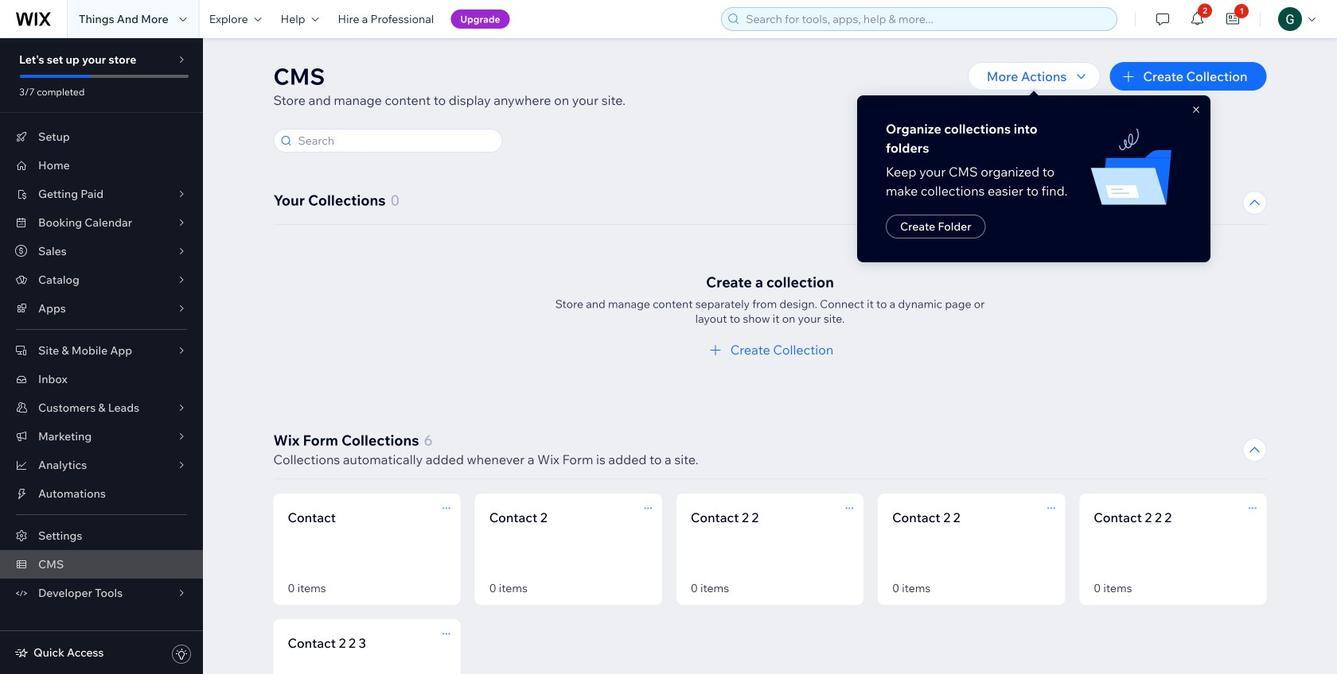 Task type: vqa. For each thing, say whether or not it's contained in the screenshot.
Search for tools, apps, help & more... FIELD
yes



Task type: locate. For each thing, give the bounding box(es) containing it.
Search field
[[293, 130, 497, 152]]



Task type: describe. For each thing, give the bounding box(es) containing it.
sidebar element
[[0, 38, 203, 675]]

Search for tools, apps, help & more... field
[[741, 8, 1112, 30]]



